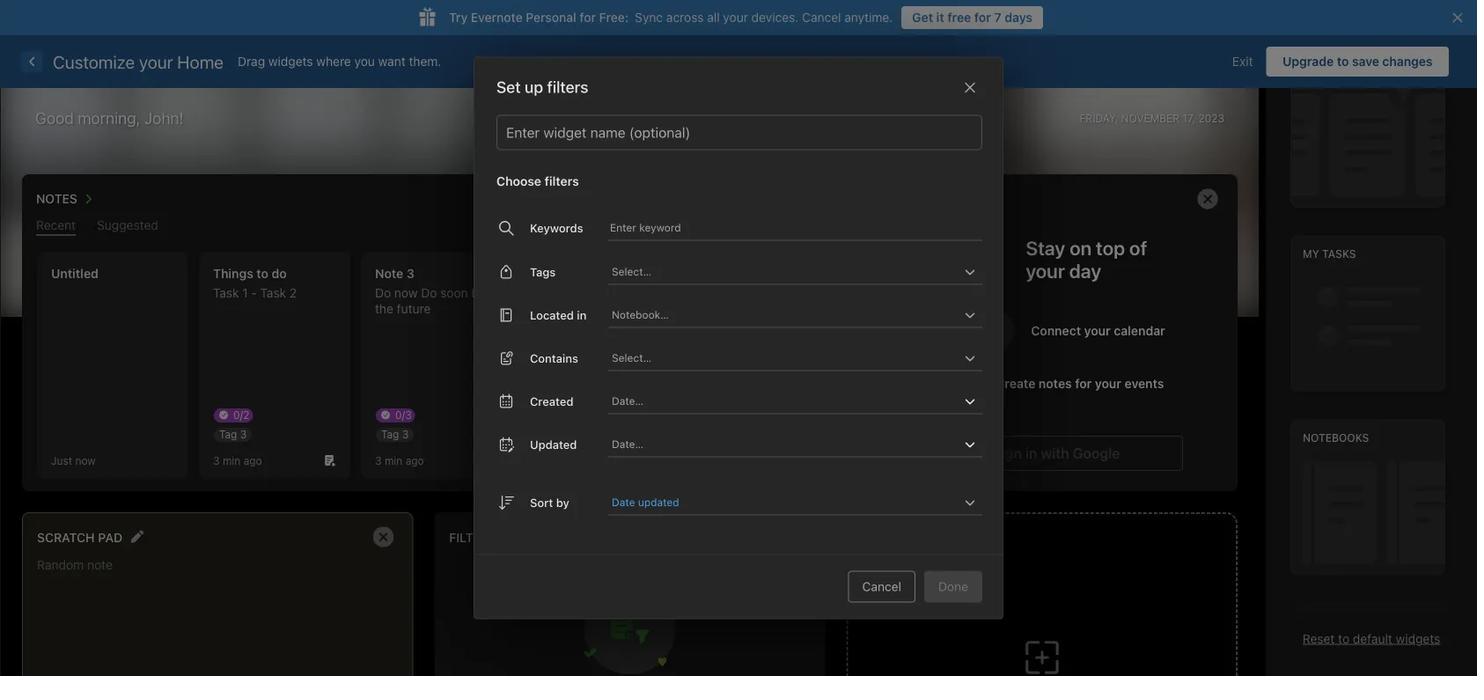 Task type: describe. For each thing, give the bounding box(es) containing it.
Tags field
[[608, 259, 983, 285]]

edit widget title image
[[131, 530, 144, 543]]

john!
[[144, 109, 184, 128]]

date updated button
[[612, 492, 682, 513]]

reset to default widgets
[[1303, 631, 1441, 646]]

choose
[[497, 174, 541, 188]]

morning,
[[78, 109, 140, 128]]

done button
[[924, 571, 983, 603]]

upgrade
[[1283, 54, 1334, 69]]

get it free for 7 days
[[912, 10, 1033, 25]]

them.
[[409, 54, 441, 69]]

Enter widget name (optional) text field
[[504, 116, 975, 149]]

get
[[912, 10, 933, 25]]

filtered notes button
[[449, 526, 550, 548]]

it
[[936, 10, 944, 25]]

want
[[378, 54, 406, 69]]

Enter keyword field
[[608, 221, 983, 241]]

reset
[[1303, 631, 1335, 646]]

Contains field
[[608, 346, 983, 371]]

1 horizontal spatial your
[[723, 10, 748, 25]]

changes
[[1383, 54, 1433, 69]]

filtered
[[449, 530, 505, 545]]

set up filters
[[497, 77, 588, 96]]

 input text field for tags
[[610, 259, 960, 284]]

customize
[[53, 51, 135, 72]]

by
[[556, 496, 569, 509]]

upgrade to save changes button
[[1266, 47, 1449, 77]]

default
[[1353, 631, 1393, 646]]

in
[[577, 308, 587, 322]]

date updated
[[612, 496, 679, 508]]

contains
[[530, 351, 578, 365]]

my
[[1303, 248, 1319, 260]]

scratch pad button
[[37, 526, 123, 548]]

get it free for 7 days button
[[902, 6, 1043, 29]]

days
[[1005, 10, 1033, 25]]

Located in field
[[608, 302, 983, 328]]

notebooks
[[1303, 432, 1369, 444]]

november
[[1121, 112, 1180, 125]]

1 horizontal spatial remove image
[[1190, 181, 1226, 217]]

home
[[177, 51, 224, 72]]

upgrade to save changes
[[1283, 54, 1433, 69]]

1 vertical spatial widgets
[[1396, 631, 1441, 646]]

date… for updated
[[612, 438, 644, 450]]

7
[[994, 10, 1002, 25]]

date… for created
[[612, 395, 644, 407]]

Sort by field
[[608, 490, 983, 515]]

Updated Date picker field
[[608, 432, 1005, 457]]

1 vertical spatial filters
[[545, 174, 579, 188]]

evernote
[[471, 10, 523, 25]]

scratch pad
[[37, 530, 123, 545]]

updated
[[530, 438, 577, 451]]

close image
[[960, 77, 981, 98]]

cancel button
[[848, 571, 916, 603]]



Task type: locate. For each thing, give the bounding box(es) containing it.
Created Date picker field
[[608, 389, 1005, 414]]

my tasks
[[1303, 248, 1356, 260]]

good morning, john!
[[35, 109, 184, 128]]

for inside "button"
[[974, 10, 991, 25]]

 input text field down located in field
[[610, 346, 960, 370]]

0 vertical spatial widgets
[[268, 54, 313, 69]]

free:
[[599, 10, 629, 25]]

pad
[[98, 530, 123, 545]]

across
[[666, 10, 704, 25]]

 input text field
[[610, 302, 960, 327], [684, 490, 960, 515]]

0 vertical spatial date…
[[612, 395, 644, 407]]

cancel
[[802, 10, 841, 25], [862, 579, 902, 594]]

0 vertical spatial filters
[[547, 77, 588, 96]]

 input text field down enter keyword field on the top of page
[[610, 259, 960, 284]]

tags
[[530, 265, 556, 278]]

1 vertical spatial your
[[139, 51, 173, 72]]

keywords
[[530, 221, 583, 234]]

all
[[707, 10, 720, 25]]

your
[[723, 10, 748, 25], [139, 51, 173, 72]]

1 horizontal spatial cancel
[[862, 579, 902, 594]]

0 vertical spatial cancel
[[802, 10, 841, 25]]

 input text field
[[610, 259, 960, 284], [610, 346, 960, 370]]

1 vertical spatial  input text field
[[684, 490, 960, 515]]

drag
[[238, 54, 265, 69]]

2 for from the left
[[974, 10, 991, 25]]

 input text field for contains
[[610, 346, 960, 370]]

scratch
[[37, 530, 95, 545]]

notes
[[508, 530, 550, 545]]

exit
[[1232, 54, 1253, 69]]

filters right 'up'
[[547, 77, 588, 96]]

remove image
[[1190, 181, 1226, 217], [366, 519, 401, 555]]

to for upgrade
[[1337, 54, 1349, 69]]

date…
[[612, 395, 644, 407], [612, 438, 644, 450]]

1 horizontal spatial for
[[974, 10, 991, 25]]

devices.
[[752, 10, 799, 25]]

done
[[938, 579, 968, 594]]

anytime.
[[845, 10, 893, 25]]

widgets
[[268, 54, 313, 69], [1396, 631, 1441, 646]]

widgets right drag
[[268, 54, 313, 69]]

0 vertical spatial remove image
[[1190, 181, 1226, 217]]

date… inside updated date picker field
[[612, 438, 644, 450]]

up
[[525, 77, 543, 96]]

friday, november 17, 2023
[[1080, 112, 1225, 125]]

0 horizontal spatial cancel
[[802, 10, 841, 25]]

to right reset
[[1338, 631, 1350, 646]]

1 vertical spatial remove image
[[366, 519, 401, 555]]

cancel inside 'button'
[[862, 579, 902, 594]]

 input text field inside 'contains' field
[[610, 346, 960, 370]]

customize your home
[[53, 51, 224, 72]]

0 vertical spatial  input text field
[[610, 302, 960, 327]]

1 vertical spatial to
[[1338, 631, 1350, 646]]

 input text field down updated date picker field
[[684, 490, 960, 515]]

1  input text field from the top
[[610, 259, 960, 284]]

reset to default widgets button
[[1303, 631, 1441, 646]]

filters right choose
[[545, 174, 579, 188]]

to left save
[[1337, 54, 1349, 69]]

exit button
[[1219, 47, 1266, 77]]

for
[[580, 10, 596, 25], [974, 10, 991, 25]]

where
[[316, 54, 351, 69]]

to inside button
[[1337, 54, 1349, 69]]

 input text field inside sort by field
[[684, 490, 960, 515]]

1 vertical spatial date…
[[612, 438, 644, 450]]

1 date… from the top
[[612, 395, 644, 407]]

for for 7
[[974, 10, 991, 25]]

date… up date
[[612, 438, 644, 450]]

 input text field down tags field
[[610, 302, 960, 327]]

0 horizontal spatial your
[[139, 51, 173, 72]]

you
[[354, 54, 375, 69]]

widgets right default on the right of page
[[1396, 631, 1441, 646]]

sync
[[635, 10, 663, 25]]

drag widgets where you want them.
[[238, 54, 441, 69]]

tasks
[[1322, 248, 1356, 260]]

free
[[948, 10, 971, 25]]

personal
[[526, 10, 576, 25]]

1 vertical spatial  input text field
[[610, 346, 960, 370]]

0 vertical spatial  input text field
[[610, 259, 960, 284]]

updated
[[638, 496, 679, 508]]

for left the free:
[[580, 10, 596, 25]]

1 vertical spatial cancel
[[862, 579, 902, 594]]

your right all
[[723, 10, 748, 25]]

1 for from the left
[[580, 10, 596, 25]]

cancel left done
[[862, 579, 902, 594]]

2  input text field from the top
[[610, 346, 960, 370]]

0 horizontal spatial remove image
[[366, 519, 401, 555]]

located
[[530, 308, 574, 322]]

date… inside field
[[612, 395, 644, 407]]

2 date… from the top
[[612, 438, 644, 450]]

your left home
[[139, 51, 173, 72]]

sort by
[[530, 496, 569, 509]]

2023
[[1199, 112, 1225, 125]]

1 horizontal spatial widgets
[[1396, 631, 1441, 646]]

date… right created
[[612, 395, 644, 407]]

good
[[35, 109, 74, 128]]

set
[[497, 77, 521, 96]]

filters
[[547, 77, 588, 96], [545, 174, 579, 188]]

 input text field inside tags field
[[610, 259, 960, 284]]

cancel right devices.
[[802, 10, 841, 25]]

17,
[[1183, 112, 1196, 125]]

choose filters
[[497, 174, 579, 188]]

0 horizontal spatial for
[[580, 10, 596, 25]]

try
[[449, 10, 468, 25]]

save
[[1352, 54, 1379, 69]]

created
[[530, 395, 574, 408]]

0 vertical spatial to
[[1337, 54, 1349, 69]]

to
[[1337, 54, 1349, 69], [1338, 631, 1350, 646]]

 input text field inside located in field
[[610, 302, 960, 327]]

friday,
[[1080, 112, 1118, 125]]

to for reset
[[1338, 631, 1350, 646]]

for for free:
[[580, 10, 596, 25]]

try evernote personal for free: sync across all your devices. cancel anytime.
[[449, 10, 893, 25]]

filtered notes
[[449, 530, 550, 545]]

0 vertical spatial your
[[723, 10, 748, 25]]

0 horizontal spatial widgets
[[268, 54, 313, 69]]

sort
[[530, 496, 553, 509]]

date
[[612, 496, 635, 508]]

for left 7
[[974, 10, 991, 25]]

located in
[[530, 308, 587, 322]]



Task type: vqa. For each thing, say whether or not it's contained in the screenshot.
you
yes



